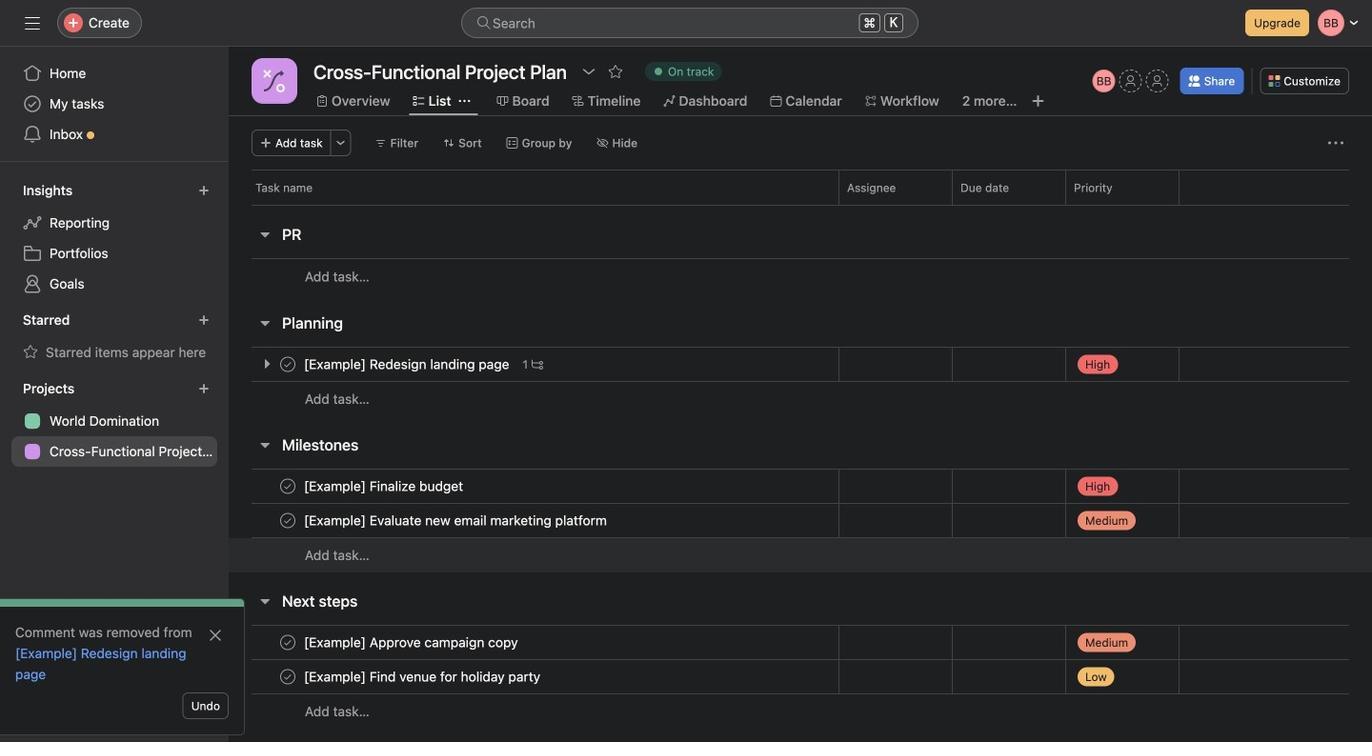 Task type: vqa. For each thing, say whether or not it's contained in the screenshot.
Insights element
yes



Task type: locate. For each thing, give the bounding box(es) containing it.
projects element
[[0, 372, 229, 471]]

0 vertical spatial task name text field
[[300, 355, 515, 374]]

mark complete image inside [example] finalize budget cell
[[276, 475, 299, 498]]

2 mark complete checkbox from the top
[[276, 631, 299, 654]]

collapse task list for this group image
[[257, 227, 273, 242], [257, 315, 273, 331], [257, 594, 273, 609]]

mark complete checkbox inside the [example] redesign landing page cell
[[276, 353, 299, 376]]

1 vertical spatial mark complete checkbox
[[276, 631, 299, 654]]

2 task name text field from the top
[[300, 668, 546, 687]]

Task name text field
[[300, 355, 515, 374], [300, 668, 546, 687]]

tab actions image
[[459, 95, 470, 107]]

collapse task list for this group image for header next steps tree grid
[[257, 594, 273, 609]]

mark complete checkbox right close "icon"
[[276, 631, 299, 654]]

mark complete image
[[276, 353, 299, 376], [276, 475, 299, 498], [276, 666, 299, 689]]

header milestones tree grid
[[229, 469, 1373, 573]]

mark complete checkbox inside [example] finalize budget cell
[[276, 475, 299, 498]]

None field
[[461, 8, 919, 38]]

task name text field inside [example] evaluate new email marketing platform "cell"
[[300, 511, 613, 530]]

starred element
[[0, 303, 229, 372]]

None text field
[[309, 54, 572, 89]]

2 vertical spatial collapse task list for this group image
[[257, 594, 273, 609]]

2 mark complete image from the top
[[276, 631, 299, 654]]

2 vertical spatial mark complete checkbox
[[276, 666, 299, 689]]

1 vertical spatial mark complete image
[[276, 631, 299, 654]]

mark complete image inside the [example] redesign landing page cell
[[276, 353, 299, 376]]

1 task name text field from the top
[[300, 355, 515, 374]]

Mark complete checkbox
[[276, 353, 299, 376], [276, 631, 299, 654]]

0 vertical spatial mark complete checkbox
[[276, 353, 299, 376]]

task name text field inside the [example] find venue for holiday party cell
[[300, 668, 546, 687]]

1 vertical spatial collapse task list for this group image
[[257, 315, 273, 331]]

mark complete image inside [example] evaluate new email marketing platform "cell"
[[276, 509, 299, 532]]

close image
[[208, 628, 223, 643]]

2 vertical spatial task name text field
[[300, 633, 524, 652]]

2 vertical spatial mark complete image
[[276, 666, 299, 689]]

mark complete checkbox for [example] finalize budget cell
[[276, 475, 299, 498]]

0 vertical spatial mark complete image
[[276, 509, 299, 532]]

1 vertical spatial mark complete checkbox
[[276, 509, 299, 532]]

row
[[229, 170, 1373, 205], [252, 204, 1350, 206], [229, 258, 1373, 295], [229, 347, 1373, 382], [229, 381, 1373, 417], [229, 469, 1373, 504], [229, 503, 1373, 539], [229, 538, 1373, 573], [229, 625, 1373, 661], [229, 660, 1373, 695], [229, 694, 1373, 729]]

add items to starred image
[[198, 315, 210, 326]]

0 vertical spatial collapse task list for this group image
[[257, 227, 273, 242]]

2 collapse task list for this group image from the top
[[257, 315, 273, 331]]

add to starred image
[[608, 64, 623, 79]]

expand subtask list for the task [example] redesign landing page image
[[259, 356, 275, 372]]

2 mark complete image from the top
[[276, 475, 299, 498]]

mark complete checkbox inside [example] approve campaign copy cell
[[276, 631, 299, 654]]

1 task name text field from the top
[[300, 477, 469, 496]]

1 mark complete checkbox from the top
[[276, 353, 299, 376]]

task name text field for mark complete icon in [example] approve campaign copy cell
[[300, 633, 524, 652]]

mark complete image inside [example] approve campaign copy cell
[[276, 631, 299, 654]]

1 vertical spatial task name text field
[[300, 511, 613, 530]]

task name text field for mark complete icon within the [example] evaluate new email marketing platform "cell"
[[300, 511, 613, 530]]

more actions image
[[1329, 135, 1344, 151], [335, 137, 347, 149]]

1 mark complete image from the top
[[276, 509, 299, 532]]

mark complete checkbox right expand subtask list for the task [example] redesign landing page icon
[[276, 353, 299, 376]]

task name text field inside the [example] redesign landing page cell
[[300, 355, 515, 374]]

mark complete image for [example] evaluate new email marketing platform "cell"
[[276, 509, 299, 532]]

0 vertical spatial mark complete image
[[276, 353, 299, 376]]

3 collapse task list for this group image from the top
[[257, 594, 273, 609]]

mark complete image for [example] approve campaign copy cell
[[276, 631, 299, 654]]

mark complete image
[[276, 509, 299, 532], [276, 631, 299, 654]]

Mark complete checkbox
[[276, 475, 299, 498], [276, 509, 299, 532], [276, 666, 299, 689]]

global element
[[0, 47, 229, 161]]

3 mark complete image from the top
[[276, 666, 299, 689]]

2 mark complete checkbox from the top
[[276, 509, 299, 532]]

2 task name text field from the top
[[300, 511, 613, 530]]

mark complete checkbox inside the [example] find venue for holiday party cell
[[276, 666, 299, 689]]

mark complete checkbox inside [example] evaluate new email marketing platform "cell"
[[276, 509, 299, 532]]

3 mark complete checkbox from the top
[[276, 666, 299, 689]]

0 vertical spatial mark complete checkbox
[[276, 475, 299, 498]]

3 task name text field from the top
[[300, 633, 524, 652]]

task name text field inside [example] approve campaign copy cell
[[300, 633, 524, 652]]

new project or portfolio image
[[198, 383, 210, 395]]

0 vertical spatial task name text field
[[300, 477, 469, 496]]

mark complete image inside the [example] find venue for holiday party cell
[[276, 666, 299, 689]]

Task name text field
[[300, 477, 469, 496], [300, 511, 613, 530], [300, 633, 524, 652]]

1 mark complete image from the top
[[276, 353, 299, 376]]

1 vertical spatial mark complete image
[[276, 475, 299, 498]]

header next steps tree grid
[[229, 625, 1373, 729]]

1 mark complete checkbox from the top
[[276, 475, 299, 498]]

1 vertical spatial task name text field
[[300, 668, 546, 687]]



Task type: describe. For each thing, give the bounding box(es) containing it.
1 subtask image
[[532, 359, 543, 370]]

[example] find venue for holiday party cell
[[229, 660, 839, 695]]

line_and_symbols image
[[263, 70, 286, 92]]

collapse task list for this group image
[[257, 437, 273, 453]]

collapse task list for this group image for header planning tree grid
[[257, 315, 273, 331]]

[example] finalize budget cell
[[229, 469, 839, 504]]

mark complete image for mark complete checkbox within [example] finalize budget cell
[[276, 475, 299, 498]]

[example] redesign landing page cell
[[229, 347, 839, 382]]

task name text field inside [example] finalize budget cell
[[300, 477, 469, 496]]

[example] approve campaign copy cell
[[229, 625, 839, 661]]

insights element
[[0, 173, 229, 303]]

0 horizontal spatial more actions image
[[335, 137, 347, 149]]

mark complete image for mark complete option inside the the [example] redesign landing page cell
[[276, 353, 299, 376]]

mark complete image for mark complete checkbox in the the [example] find venue for holiday party cell
[[276, 666, 299, 689]]

1 horizontal spatial more actions image
[[1329, 135, 1344, 151]]

1 collapse task list for this group image from the top
[[257, 227, 273, 242]]

add tab image
[[1031, 93, 1046, 109]]

Search tasks, projects, and more text field
[[461, 8, 919, 38]]

show options image
[[581, 64, 597, 79]]

[example] evaluate new email marketing platform cell
[[229, 503, 839, 539]]

header planning tree grid
[[229, 347, 1373, 417]]

manage project members image
[[1093, 70, 1116, 92]]

mark complete checkbox for [example] evaluate new email marketing platform "cell"
[[276, 509, 299, 532]]

new insights image
[[198, 185, 210, 196]]

mark complete checkbox for the [example] find venue for holiday party cell
[[276, 666, 299, 689]]

hide sidebar image
[[25, 15, 40, 31]]



